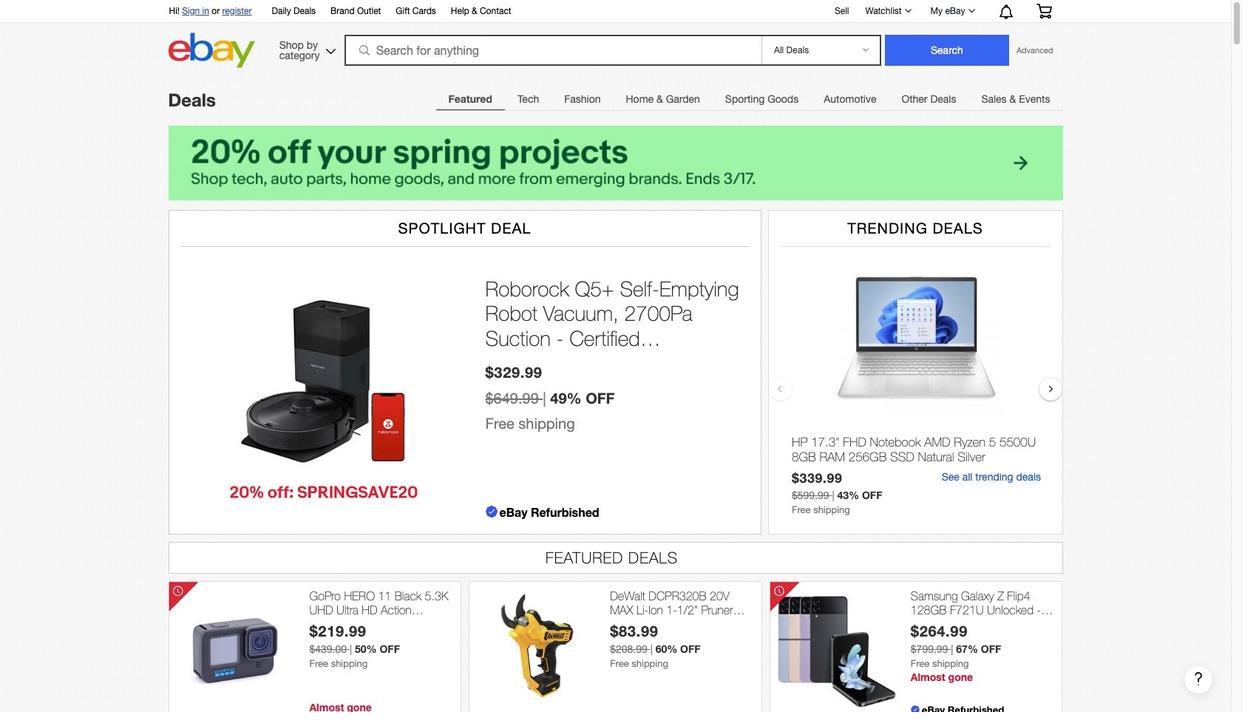 Task type: locate. For each thing, give the bounding box(es) containing it.
tab list
[[436, 84, 1064, 114]]

banner
[[161, 0, 1064, 72]]

your shopping cart image
[[1036, 4, 1053, 18]]

Search for anything text field
[[347, 36, 759, 64]]

None submit
[[886, 35, 1010, 66]]

help, opens dialogs image
[[1192, 672, 1207, 687]]

main content
[[168, 72, 1214, 712]]

menu bar
[[436, 84, 1064, 114]]



Task type: vqa. For each thing, say whether or not it's contained in the screenshot.
TAB LIST on the top of the page
yes



Task type: describe. For each thing, give the bounding box(es) containing it.
account navigation
[[161, 0, 1064, 23]]

watchlist image
[[905, 9, 912, 13]]

20% off your spring projects shop tech, auto parts, home goods, and more from emerging brands. ends 3/17. image
[[168, 126, 1064, 200]]

my ebay image
[[969, 9, 975, 13]]



